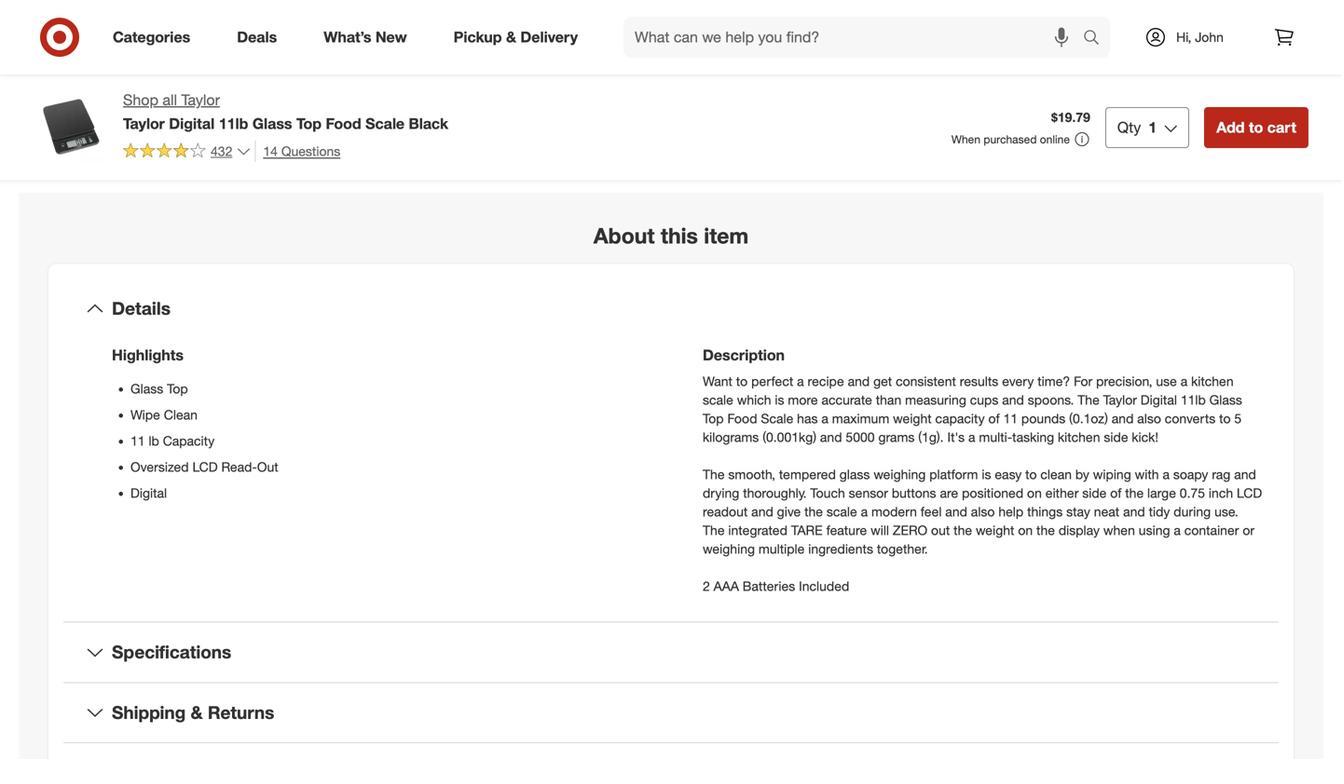 Task type: vqa. For each thing, say whether or not it's contained in the screenshot.
the bottommost LCD
yes



Task type: describe. For each thing, give the bounding box(es) containing it.
accurate
[[822, 392, 872, 408]]

0 vertical spatial lcd
[[192, 459, 218, 475]]

$19.79
[[1051, 109, 1090, 125]]

a left recipe
[[797, 373, 804, 390]]

images
[[357, 148, 405, 166]]

1 horizontal spatial weighing
[[874, 466, 926, 483]]

taylor digital 11lb glass top food scale black, 4 of 13 image
[[34, 0, 334, 122]]

1 horizontal spatial kitchen
[[1191, 373, 1234, 390]]

feature
[[826, 522, 867, 539]]

the down with
[[1125, 485, 1144, 501]]

than
[[876, 392, 901, 408]]

john
[[1195, 29, 1224, 45]]

& for shipping
[[191, 702, 203, 724]]

recipe
[[808, 373, 844, 390]]

1
[[1148, 118, 1157, 136]]

What can we help you find? suggestions appear below search field
[[624, 17, 1088, 58]]

what's
[[324, 28, 371, 46]]

tidy
[[1149, 504, 1170, 520]]

digital inside want to perfect a recipe and get consistent results every time? for precision, use a kitchen scale which is more accurate than measuring cups and spoons. the taylor digital 11lb glass top food scale has a maximum weight capacity of 11 pounds (0.1oz) and also converts to 5 kilograms (0.001kg) and 5000 grams (1g). it's a multi-tasking kitchen side kick!
[[1141, 392, 1177, 408]]

things
[[1027, 504, 1063, 520]]

rag
[[1212, 466, 1230, 483]]

item
[[704, 223, 748, 249]]

add
[[1216, 118, 1245, 136]]

returns
[[208, 702, 274, 724]]

tempered
[[779, 466, 836, 483]]

0 horizontal spatial glass
[[130, 381, 163, 397]]

qty 1
[[1117, 118, 1157, 136]]

will
[[871, 522, 889, 539]]

get
[[873, 373, 892, 390]]

to up which
[[736, 373, 748, 390]]

wipe
[[130, 407, 160, 423]]

during
[[1174, 504, 1211, 520]]

taylor inside want to perfect a recipe and get consistent results every time? for precision, use a kitchen scale which is more accurate than measuring cups and spoons. the taylor digital 11lb glass top food scale has a maximum weight capacity of 11 pounds (0.1oz) and also converts to 5 kilograms (0.001kg) and 5000 grams (1g). it's a multi-tasking kitchen side kick!
[[1103, 392, 1137, 408]]

a right using
[[1174, 522, 1181, 539]]

zero
[[893, 522, 927, 539]]

0.75
[[1180, 485, 1205, 501]]

11lb inside shop all taylor taylor digital 11lb glass top food scale black
[[219, 114, 248, 133]]

5000
[[846, 429, 875, 446]]

specifications
[[112, 642, 231, 663]]

deals
[[237, 28, 277, 46]]

using
[[1139, 522, 1170, 539]]

scale inside want to perfect a recipe and get consistent results every time? for precision, use a kitchen scale which is more accurate than measuring cups and spoons. the taylor digital 11lb glass top food scale has a maximum weight capacity of 11 pounds (0.1oz) and also converts to 5 kilograms (0.001kg) and 5000 grams (1g). it's a multi-tasking kitchen side kick!
[[703, 392, 733, 408]]

scale inside the smooth, tempered glass weighing platform is easy to clean by wiping with a soapy rag and drying thoroughly. touch sensor buttons are positioned on either side of the large 0.75 inch lcd readout and give the scale a modern feel and also help things stay neat and tidy during use. the integrated tare feature will zero out the weight on the display when using a container or weighing multiple ingredients together.
[[827, 504, 857, 520]]

top inside want to perfect a recipe and get consistent results every time? for precision, use a kitchen scale which is more accurate than measuring cups and spoons. the taylor digital 11lb glass top food scale has a maximum weight capacity of 11 pounds (0.1oz) and also converts to 5 kilograms (0.001kg) and 5000 grams (1g). it's a multi-tasking kitchen side kick!
[[703, 411, 724, 427]]

advertisement region
[[693, 72, 1308, 142]]

measuring
[[905, 392, 966, 408]]

read-
[[221, 459, 257, 475]]

cart
[[1267, 118, 1296, 136]]

specifications button
[[63, 623, 1279, 683]]

when
[[951, 132, 980, 146]]

deals link
[[221, 17, 300, 58]]

soapy
[[1173, 466, 1208, 483]]

delivery
[[520, 28, 578, 46]]

add to cart
[[1216, 118, 1296, 136]]

11 lb capacity
[[130, 433, 215, 449]]

shipping & returns
[[112, 702, 274, 724]]

5
[[1234, 411, 1242, 427]]

or
[[1243, 522, 1254, 539]]

a right has
[[821, 411, 828, 427]]

sponsored
[[1253, 144, 1308, 158]]

oversized lcd read-out
[[130, 459, 278, 475]]

11lb inside want to perfect a recipe and get consistent results every time? for precision, use a kitchen scale which is more accurate than measuring cups and spoons. the taylor digital 11lb glass top food scale has a maximum weight capacity of 11 pounds (0.1oz) and also converts to 5 kilograms (0.001kg) and 5000 grams (1g). it's a multi-tasking kitchen side kick!
[[1181, 392, 1206, 408]]

integrated
[[728, 522, 787, 539]]

2 aaa batteries included
[[703, 578, 849, 595]]

neat
[[1094, 504, 1119, 520]]

food inside want to perfect a recipe and get consistent results every time? for precision, use a kitchen scale which is more accurate than measuring cups and spoons. the taylor digital 11lb glass top food scale has a maximum weight capacity of 11 pounds (0.1oz) and also converts to 5 kilograms (0.001kg) and 5000 grams (1g). it's a multi-tasking kitchen side kick!
[[727, 411, 757, 427]]

wipe clean
[[130, 407, 198, 423]]

sensor
[[849, 485, 888, 501]]

by
[[1075, 466, 1089, 483]]

2 vertical spatial digital
[[130, 485, 167, 501]]

converts
[[1165, 411, 1216, 427]]

top inside shop all taylor taylor digital 11lb glass top food scale black
[[296, 114, 322, 133]]

this
[[661, 223, 698, 249]]

search
[[1075, 30, 1119, 48]]

tasking
[[1012, 429, 1054, 446]]

kilograms
[[703, 429, 759, 446]]

with
[[1135, 466, 1159, 483]]

2 vertical spatial the
[[703, 522, 725, 539]]

and up kick!
[[1112, 411, 1134, 427]]

a up large
[[1163, 466, 1170, 483]]

more inside want to perfect a recipe and get consistent results every time? for precision, use a kitchen scale which is more accurate than measuring cups and spoons. the taylor digital 11lb glass top food scale has a maximum weight capacity of 11 pounds (0.1oz) and also converts to 5 kilograms (0.001kg) and 5000 grams (1g). it's a multi-tasking kitchen side kick!
[[788, 392, 818, 408]]

aaa
[[714, 578, 739, 595]]

11 inside want to perfect a recipe and get consistent results every time? for precision, use a kitchen scale which is more accurate than measuring cups and spoons. the taylor digital 11lb glass top food scale has a maximum weight capacity of 11 pounds (0.1oz) and also converts to 5 kilograms (0.001kg) and 5000 grams (1g). it's a multi-tasking kitchen side kick!
[[1003, 411, 1018, 427]]

qty
[[1117, 118, 1141, 136]]

new
[[375, 28, 407, 46]]

pickup & delivery
[[454, 28, 578, 46]]

clean
[[1040, 466, 1072, 483]]

oversized
[[130, 459, 189, 475]]

and down 'every'
[[1002, 392, 1024, 408]]

1 vertical spatial on
[[1018, 522, 1033, 539]]

source
[[817, 28, 859, 44]]

& for pickup
[[506, 28, 516, 46]]

and right rag
[[1234, 466, 1256, 483]]

1 vertical spatial 11
[[130, 433, 145, 449]]

power
[[777, 28, 814, 44]]

container
[[1184, 522, 1239, 539]]

what's new
[[324, 28, 407, 46]]

and up accurate at the right
[[848, 373, 870, 390]]

smooth,
[[728, 466, 775, 483]]

432 link
[[123, 141, 251, 163]]



Task type: locate. For each thing, give the bounding box(es) containing it.
side left kick!
[[1104, 429, 1128, 446]]

glass inside want to perfect a recipe and get consistent results every time? for precision, use a kitchen scale which is more accurate than measuring cups and spoons. the taylor digital 11lb glass top food scale has a maximum weight capacity of 11 pounds (0.1oz) and also converts to 5 kilograms (0.001kg) and 5000 grams (1g). it's a multi-tasking kitchen side kick!
[[1209, 392, 1242, 408]]

tare
[[791, 522, 823, 539]]

0 vertical spatial side
[[1104, 429, 1128, 446]]

weighing
[[874, 466, 926, 483], [703, 541, 755, 557]]

show
[[277, 148, 314, 166]]

glass up 14
[[252, 114, 292, 133]]

drying
[[703, 485, 739, 501]]

of inside want to perfect a recipe and get consistent results every time? for precision, use a kitchen scale which is more accurate than measuring cups and spoons. the taylor digital 11lb glass top food scale has a maximum weight capacity of 11 pounds (0.1oz) and also converts to 5 kilograms (0.001kg) and 5000 grams (1g). it's a multi-tasking kitchen side kick!
[[988, 411, 1000, 427]]

of inside the smooth, tempered glass weighing platform is easy to clean by wiping with a soapy rag and drying thoroughly. touch sensor buttons are positioned on either side of the large 0.75 inch lcd readout and give the scale a modern feel and also help things stay neat and tidy during use. the integrated tare feature will zero out the weight on the display when using a container or weighing multiple ingredients together.
[[1110, 485, 1121, 501]]

lcd right inch
[[1237, 485, 1262, 501]]

top
[[296, 114, 322, 133], [167, 381, 188, 397], [703, 411, 724, 427]]

search button
[[1075, 17, 1119, 62]]

1 vertical spatial digital
[[1141, 392, 1177, 408]]

to right easy
[[1025, 466, 1037, 483]]

stay
[[1066, 504, 1090, 520]]

0 horizontal spatial &
[[191, 702, 203, 724]]

scale up images
[[365, 114, 405, 133]]

14 questions
[[263, 143, 340, 159]]

inch
[[1209, 485, 1233, 501]]

1 vertical spatial lcd
[[1237, 485, 1262, 501]]

0 horizontal spatial more
[[319, 148, 353, 166]]

scale inside want to perfect a recipe and get consistent results every time? for precision, use a kitchen scale which is more accurate than measuring cups and spoons. the taylor digital 11lb glass top food scale has a maximum weight capacity of 11 pounds (0.1oz) and also converts to 5 kilograms (0.001kg) and 5000 grams (1g). it's a multi-tasking kitchen side kick!
[[761, 411, 793, 427]]

0 vertical spatial weighing
[[874, 466, 926, 483]]

1 horizontal spatial top
[[296, 114, 322, 133]]

2 horizontal spatial digital
[[1141, 392, 1177, 408]]

together.
[[877, 541, 928, 557]]

capacity
[[935, 411, 985, 427]]

scale up feature
[[827, 504, 857, 520]]

1 vertical spatial more
[[788, 392, 818, 408]]

also down positioned
[[971, 504, 995, 520]]

black
[[409, 114, 448, 133]]

1 horizontal spatial &
[[506, 28, 516, 46]]

it's
[[947, 429, 965, 446]]

1 vertical spatial side
[[1082, 485, 1107, 501]]

and left 5000
[[820, 429, 842, 446]]

either
[[1045, 485, 1079, 501]]

0 vertical spatial scale
[[703, 392, 733, 408]]

0 horizontal spatial also
[[971, 504, 995, 520]]

modern
[[871, 504, 917, 520]]

1 vertical spatial is
[[982, 466, 991, 483]]

to inside the smooth, tempered glass weighing platform is easy to clean by wiping with a soapy rag and drying thoroughly. touch sensor buttons are positioned on either side of the large 0.75 inch lcd readout and give the scale a modern feel and also help things stay neat and tidy during use. the integrated tare feature will zero out the weight on the display when using a container or weighing multiple ingredients together.
[[1025, 466, 1037, 483]]

weight up the grams
[[893, 411, 932, 427]]

image of taylor digital 11lb glass top food scale black image
[[34, 89, 108, 164]]

a down sensor
[[861, 504, 868, 520]]

details
[[112, 298, 170, 319]]

(0.1oz)
[[1069, 411, 1108, 427]]

side inside the smooth, tempered glass weighing platform is easy to clean by wiping with a soapy rag and drying thoroughly. touch sensor buttons are positioned on either side of the large 0.75 inch lcd readout and give the scale a modern feel and also help things stay neat and tidy during use. the integrated tare feature will zero out the weight on the display when using a container or weighing multiple ingredients together.
[[1082, 485, 1107, 501]]

digital down oversized
[[130, 485, 167, 501]]

1 vertical spatial top
[[167, 381, 188, 397]]

&
[[506, 28, 516, 46], [191, 702, 203, 724]]

weighing down the integrated
[[703, 541, 755, 557]]

clean
[[164, 407, 198, 423]]

14
[[263, 143, 278, 159]]

weight inside want to perfect a recipe and get consistent results every time? for precision, use a kitchen scale which is more accurate than measuring cups and spoons. the taylor digital 11lb glass top food scale has a maximum weight capacity of 11 pounds (0.1oz) and also converts to 5 kilograms (0.001kg) and 5000 grams (1g). it's a multi-tasking kitchen side kick!
[[893, 411, 932, 427]]

perfect
[[751, 373, 793, 390]]

1 vertical spatial &
[[191, 702, 203, 724]]

what's new link
[[308, 17, 430, 58]]

0 horizontal spatial scale
[[365, 114, 405, 133]]

1 vertical spatial weight
[[976, 522, 1014, 539]]

1 horizontal spatial digital
[[169, 114, 215, 133]]

0 vertical spatial &
[[506, 28, 516, 46]]

buttons
[[892, 485, 936, 501]]

digital down use
[[1141, 392, 1177, 408]]

top up questions
[[296, 114, 322, 133]]

0 horizontal spatial is
[[775, 392, 784, 408]]

0 vertical spatial of
[[988, 411, 1000, 427]]

multiple
[[759, 541, 805, 557]]

top up kilograms
[[703, 411, 724, 427]]

to left 5
[[1219, 411, 1231, 427]]

& right pickup
[[506, 28, 516, 46]]

about this item
[[594, 223, 748, 249]]

thoroughly.
[[743, 485, 807, 501]]

online
[[1040, 132, 1070, 146]]

the
[[1078, 392, 1099, 408], [703, 466, 725, 483], [703, 522, 725, 539]]

0 horizontal spatial lcd
[[192, 459, 218, 475]]

0 vertical spatial on
[[1027, 485, 1042, 501]]

1 vertical spatial the
[[703, 466, 725, 483]]

add to cart button
[[1204, 107, 1308, 148]]

more inside button
[[319, 148, 353, 166]]

grams
[[878, 429, 915, 446]]

the up (0.1oz)
[[1078, 392, 1099, 408]]

the inside want to perfect a recipe and get consistent results every time? for precision, use a kitchen scale which is more accurate than measuring cups and spoons. the taylor digital 11lb glass top food scale has a maximum weight capacity of 11 pounds (0.1oz) and also converts to 5 kilograms (0.001kg) and 5000 grams (1g). it's a multi-tasking kitchen side kick!
[[1078, 392, 1099, 408]]

0 horizontal spatial 11lb
[[219, 114, 248, 133]]

side down by
[[1082, 485, 1107, 501]]

positioned
[[962, 485, 1023, 501]]

the down readout
[[703, 522, 725, 539]]

0 horizontal spatial of
[[988, 411, 1000, 427]]

2 vertical spatial top
[[703, 411, 724, 427]]

shipping
[[112, 702, 186, 724]]

1 horizontal spatial weight
[[976, 522, 1014, 539]]

to inside button
[[1249, 118, 1263, 136]]

1 horizontal spatial more
[[788, 392, 818, 408]]

weighing up buttons
[[874, 466, 926, 483]]

2 horizontal spatial taylor
[[1103, 392, 1137, 408]]

and down are
[[945, 504, 967, 520]]

lcd inside the smooth, tempered glass weighing platform is easy to clean by wiping with a soapy rag and drying thoroughly. touch sensor buttons are positioned on either side of the large 0.75 inch lcd readout and give the scale a modern feel and also help things stay neat and tidy during use. the integrated tare feature will zero out the weight on the display when using a container or weighing multiple ingredients together.
[[1237, 485, 1262, 501]]

batteries
[[743, 578, 795, 595]]

1 vertical spatial food
[[727, 411, 757, 427]]

1 vertical spatial taylor
[[123, 114, 165, 133]]

food up show more images
[[326, 114, 361, 133]]

0 vertical spatial weight
[[893, 411, 932, 427]]

scale down want
[[703, 392, 733, 408]]

kitchen up converts
[[1191, 373, 1234, 390]]

image gallery element
[[34, 0, 649, 178]]

0 vertical spatial 11
[[1003, 411, 1018, 427]]

lcd down capacity
[[192, 459, 218, 475]]

0 horizontal spatial top
[[167, 381, 188, 397]]

of down wiping
[[1110, 485, 1121, 501]]

0 horizontal spatial weight
[[893, 411, 932, 427]]

1 horizontal spatial also
[[1137, 411, 1161, 427]]

show more images button
[[265, 137, 417, 178]]

when purchased online
[[951, 132, 1070, 146]]

1 vertical spatial 11lb
[[1181, 392, 1206, 408]]

1 vertical spatial scale
[[827, 504, 857, 520]]

the right out
[[954, 522, 972, 539]]

the up tare
[[804, 504, 823, 520]]

included
[[799, 578, 849, 595]]

is inside want to perfect a recipe and get consistent results every time? for precision, use a kitchen scale which is more accurate than measuring cups and spoons. the taylor digital 11lb glass top food scale has a maximum weight capacity of 11 pounds (0.1oz) and also converts to 5 kilograms (0.001kg) and 5000 grams (1g). it's a multi-tasking kitchen side kick!
[[775, 392, 784, 408]]

1 vertical spatial also
[[971, 504, 995, 520]]

is down perfect
[[775, 392, 784, 408]]

use
[[1156, 373, 1177, 390]]

1 horizontal spatial of
[[1110, 485, 1121, 501]]

1 horizontal spatial scale
[[761, 411, 793, 427]]

to right add
[[1249, 118, 1263, 136]]

1 horizontal spatial taylor
[[181, 91, 220, 109]]

on down help
[[1018, 522, 1033, 539]]

11lb up converts
[[1181, 392, 1206, 408]]

0 vertical spatial top
[[296, 114, 322, 133]]

taylor down precision,
[[1103, 392, 1137, 408]]

description
[[703, 346, 785, 364]]

to
[[1249, 118, 1263, 136], [736, 373, 748, 390], [1219, 411, 1231, 427], [1025, 466, 1037, 483]]

time?
[[1038, 373, 1070, 390]]

top up clean
[[167, 381, 188, 397]]

battery
[[731, 28, 773, 44]]

wiping
[[1093, 466, 1131, 483]]

(1g).
[[918, 429, 944, 446]]

kitchen
[[1191, 373, 1234, 390], [1058, 429, 1100, 446]]

0 vertical spatial the
[[1078, 392, 1099, 408]]

and
[[848, 373, 870, 390], [1002, 392, 1024, 408], [1112, 411, 1134, 427], [820, 429, 842, 446], [1234, 466, 1256, 483], [751, 504, 773, 520], [945, 504, 967, 520], [1123, 504, 1145, 520]]

a right use
[[1181, 373, 1188, 390]]

shipping & returns button
[[63, 683, 1279, 743]]

is up positioned
[[982, 466, 991, 483]]

also up kick!
[[1137, 411, 1161, 427]]

1 horizontal spatial glass
[[252, 114, 292, 133]]

purchased
[[984, 132, 1037, 146]]

0 horizontal spatial 11
[[130, 433, 145, 449]]

the down things
[[1036, 522, 1055, 539]]

lcd
[[192, 459, 218, 475], [1237, 485, 1262, 501]]

weight down help
[[976, 522, 1014, 539]]

2 horizontal spatial top
[[703, 411, 724, 427]]

scale up '(0.001kg)'
[[761, 411, 793, 427]]

touch
[[810, 485, 845, 501]]

1 horizontal spatial food
[[727, 411, 757, 427]]

the smooth, tempered glass weighing platform is easy to clean by wiping with a soapy rag and drying thoroughly. touch sensor buttons are positioned on either side of the large 0.75 inch lcd readout and give the scale a modern feel and also help things stay neat and tidy during use. the integrated tare feature will zero out the weight on the display when using a container or weighing multiple ingredients together.
[[703, 466, 1262, 557]]

0 horizontal spatial digital
[[130, 485, 167, 501]]

14 questions link
[[255, 141, 340, 162]]

when
[[1103, 522, 1135, 539]]

glass inside shop all taylor taylor digital 11lb glass top food scale black
[[252, 114, 292, 133]]

11lb up 432
[[219, 114, 248, 133]]

(0.001kg)
[[763, 429, 816, 446]]

0 horizontal spatial food
[[326, 114, 361, 133]]

0 vertical spatial digital
[[169, 114, 215, 133]]

0 horizontal spatial kitchen
[[1058, 429, 1100, 446]]

also inside want to perfect a recipe and get consistent results every time? for precision, use a kitchen scale which is more accurate than measuring cups and spoons. the taylor digital 11lb glass top food scale has a maximum weight capacity of 11 pounds (0.1oz) and also converts to 5 kilograms (0.001kg) and 5000 grams (1g). it's a multi-tasking kitchen side kick!
[[1137, 411, 1161, 427]]

11 left lb
[[130, 433, 145, 449]]

every
[[1002, 373, 1034, 390]]

1 horizontal spatial 11
[[1003, 411, 1018, 427]]

& left returns
[[191, 702, 203, 724]]

taylor down shop
[[123, 114, 165, 133]]

0 vertical spatial food
[[326, 114, 361, 133]]

2 horizontal spatial glass
[[1209, 392, 1242, 408]]

1 vertical spatial kitchen
[[1058, 429, 1100, 446]]

0 horizontal spatial taylor
[[123, 114, 165, 133]]

highlights
[[112, 346, 184, 364]]

kick!
[[1132, 429, 1158, 446]]

of up multi-
[[988, 411, 1000, 427]]

glass up wipe
[[130, 381, 163, 397]]

kitchen down (0.1oz)
[[1058, 429, 1100, 446]]

0 vertical spatial scale
[[365, 114, 405, 133]]

categories
[[113, 28, 190, 46]]

1 vertical spatial of
[[1110, 485, 1121, 501]]

maximum
[[832, 411, 889, 427]]

out
[[931, 522, 950, 539]]

scale
[[703, 392, 733, 408], [827, 504, 857, 520]]

the up drying
[[703, 466, 725, 483]]

precision,
[[1096, 373, 1152, 390]]

shop
[[123, 91, 158, 109]]

11 up multi-
[[1003, 411, 1018, 427]]

0 vertical spatial taylor
[[181, 91, 220, 109]]

2 vertical spatial taylor
[[1103, 392, 1137, 408]]

0 vertical spatial also
[[1137, 411, 1161, 427]]

0 horizontal spatial weighing
[[703, 541, 755, 557]]

1 horizontal spatial is
[[982, 466, 991, 483]]

digital up '432' link
[[169, 114, 215, 133]]

are
[[940, 485, 958, 501]]

spoons.
[[1028, 392, 1074, 408]]

digital inside shop all taylor taylor digital 11lb glass top food scale black
[[169, 114, 215, 133]]

is inside the smooth, tempered glass weighing platform is easy to clean by wiping with a soapy rag and drying thoroughly. touch sensor buttons are positioned on either side of the large 0.75 inch lcd readout and give the scale a modern feel and also help things stay neat and tidy during use. the integrated tare feature will zero out the weight on the display when using a container or weighing multiple ingredients together.
[[982, 466, 991, 483]]

food inside shop all taylor taylor digital 11lb glass top food scale black
[[326, 114, 361, 133]]

platform
[[929, 466, 978, 483]]

also inside the smooth, tempered glass weighing platform is easy to clean by wiping with a soapy rag and drying thoroughly. touch sensor buttons are positioned on either side of the large 0.75 inch lcd readout and give the scale a modern feel and also help things stay neat and tidy during use. the integrated tare feature will zero out the weight on the display when using a container or weighing multiple ingredients together.
[[971, 504, 995, 520]]

glass
[[839, 466, 870, 483]]

and up when at the right of page
[[1123, 504, 1145, 520]]

0 vertical spatial 11lb
[[219, 114, 248, 133]]

taylor right 'all' at the left top of the page
[[181, 91, 220, 109]]

0 vertical spatial more
[[319, 148, 353, 166]]

a
[[797, 373, 804, 390], [1181, 373, 1188, 390], [821, 411, 828, 427], [968, 429, 975, 446], [1163, 466, 1170, 483], [861, 504, 868, 520], [1174, 522, 1181, 539]]

food up kilograms
[[727, 411, 757, 427]]

1 vertical spatial weighing
[[703, 541, 755, 557]]

and up the integrated
[[751, 504, 773, 520]]

weight inside the smooth, tempered glass weighing platform is easy to clean by wiping with a soapy rag and drying thoroughly. touch sensor buttons are positioned on either side of the large 0.75 inch lcd readout and give the scale a modern feel and also help things stay neat and tidy during use. the integrated tare feature will zero out the weight on the display when using a container or weighing multiple ingredients together.
[[976, 522, 1014, 539]]

0 vertical spatial kitchen
[[1191, 373, 1234, 390]]

cups
[[970, 392, 998, 408]]

on up things
[[1027, 485, 1042, 501]]

1 horizontal spatial lcd
[[1237, 485, 1262, 501]]

scale inside shop all taylor taylor digital 11lb glass top food scale black
[[365, 114, 405, 133]]

1 horizontal spatial 11lb
[[1181, 392, 1206, 408]]

has
[[797, 411, 818, 427]]

questions
[[281, 143, 340, 159]]

for
[[1074, 373, 1092, 390]]

taylor digital 11lb glass top food scale black, 5 of 13 image
[[349, 0, 649, 122]]

1 horizontal spatial scale
[[827, 504, 857, 520]]

pounds
[[1021, 411, 1065, 427]]

1 vertical spatial scale
[[761, 411, 793, 427]]

glass up 5
[[1209, 392, 1242, 408]]

more
[[319, 148, 353, 166], [788, 392, 818, 408]]

hi, john
[[1176, 29, 1224, 45]]

consistent
[[896, 373, 956, 390]]

0 vertical spatial is
[[775, 392, 784, 408]]

use.
[[1214, 504, 1238, 520]]

which
[[737, 392, 771, 408]]

is
[[775, 392, 784, 408], [982, 466, 991, 483]]

a right it's
[[968, 429, 975, 446]]

& inside dropdown button
[[191, 702, 203, 724]]

0 horizontal spatial scale
[[703, 392, 733, 408]]

side inside want to perfect a recipe and get consistent results every time? for precision, use a kitchen scale which is more accurate than measuring cups and spoons. the taylor digital 11lb glass top food scale has a maximum weight capacity of 11 pounds (0.1oz) and also converts to 5 kilograms (0.001kg) and 5000 grams (1g). it's a multi-tasking kitchen side kick!
[[1104, 429, 1128, 446]]



